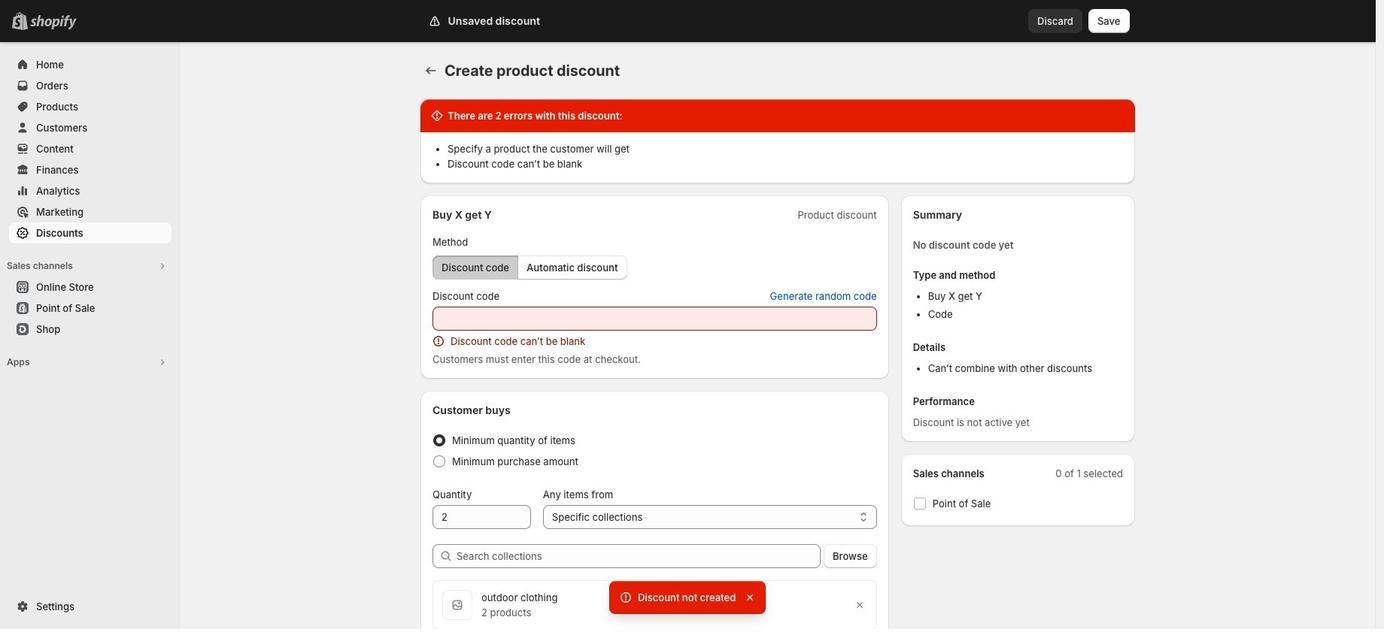 Task type: vqa. For each thing, say whether or not it's contained in the screenshot.
Search collections 'text box' on the bottom of page
yes



Task type: locate. For each thing, give the bounding box(es) containing it.
None text field
[[433, 307, 877, 331], [433, 506, 531, 530], [433, 307, 877, 331], [433, 506, 531, 530]]

shopify image
[[30, 15, 77, 30]]

Search collections text field
[[457, 545, 821, 569]]



